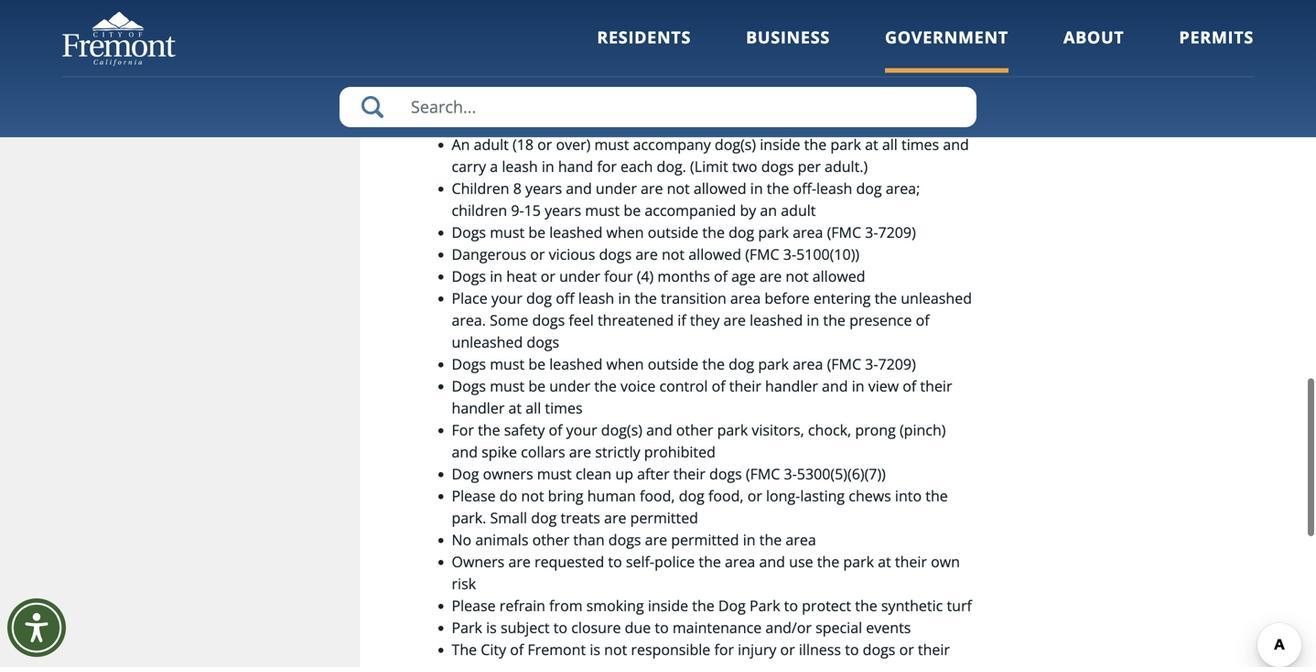 Task type: describe. For each thing, give the bounding box(es) containing it.
or right the heat
[[541, 266, 556, 285]]

wear
[[831, 90, 865, 110]]

four
[[604, 266, 633, 285]]

the right into
[[926, 485, 948, 505]]

the down accompanied
[[703, 222, 725, 241]]

accompany
[[633, 134, 711, 153]]

2 vertical spatial park
[[452, 617, 483, 637]]

dog down the by on the top
[[729, 222, 755, 241]]

presence
[[850, 310, 912, 329]]

8
[[513, 178, 522, 197]]

dogs down the off
[[532, 310, 565, 329]]

license
[[452, 112, 499, 132]]

residents
[[597, 26, 691, 49]]

business link
[[746, 26, 830, 73]]

the left voice
[[595, 376, 617, 395]]

2 dogs from the top
[[452, 222, 486, 241]]

prong
[[856, 419, 896, 439]]

0 vertical spatial for
[[597, 156, 617, 175]]

are up clean
[[569, 441, 592, 461]]

or down the events
[[900, 639, 914, 659]]

before
[[765, 288, 810, 307]]

the up per
[[805, 134, 827, 153]]

4 dogs from the top
[[452, 354, 486, 373]]

0 horizontal spatial adult
[[474, 134, 509, 153]]

3 dogs from the top
[[452, 266, 486, 285]]

shall
[[796, 90, 827, 110]]

their down 'prohibited'
[[674, 463, 706, 483]]

park down an at the top of page
[[758, 222, 789, 241]]

and/or
[[766, 617, 812, 637]]

are down "each"
[[641, 178, 663, 197]]

to left self-
[[608, 551, 622, 571]]

due
[[625, 617, 651, 637]]

about
[[1064, 26, 1125, 49]]

0 vertical spatial other
[[676, 419, 714, 439]]

legally
[[550, 90, 592, 110]]

must up "each"
[[595, 134, 629, 153]]

1 horizontal spatial times
[[902, 134, 940, 153]]

off-
[[793, 178, 817, 197]]

(18
[[513, 134, 534, 153]]

their down synthetic
[[918, 639, 950, 659]]

risk
[[452, 573, 476, 593]]

1 outside from the top
[[648, 222, 699, 241]]

park up the adult.)
[[831, 134, 862, 153]]

(pinch)
[[900, 419, 946, 439]]

(limit
[[690, 156, 729, 175]]

5100(10))
[[797, 244, 860, 263]]

their up visitors,
[[730, 376, 762, 395]]

must up license
[[490, 90, 525, 110]]

3- up the long-
[[784, 463, 797, 483]]

1 vertical spatial all
[[526, 397, 541, 417]]

must down hand
[[585, 200, 620, 219]]

off
[[556, 288, 575, 307]]

area down before
[[793, 354, 824, 373]]

0 vertical spatial years
[[526, 178, 562, 197]]

refrain
[[500, 595, 546, 615]]

1 horizontal spatial adult
[[781, 200, 816, 219]]

rules
[[527, 49, 590, 81]]

the right "police"
[[699, 551, 721, 571]]

dogs down the events
[[863, 639, 896, 659]]

be down some
[[529, 354, 546, 373]]

1 food, from the left
[[640, 485, 675, 505]]

(fmc up the long-
[[746, 463, 780, 483]]

self-
[[626, 551, 655, 571]]

vicious
[[549, 244, 595, 263]]

or up the heat
[[530, 244, 545, 263]]

or down and/or
[[781, 639, 795, 659]]

months
[[658, 266, 710, 285]]

children
[[452, 200, 507, 219]]

own
[[931, 551, 960, 571]]

long-
[[766, 485, 801, 505]]

park up visitors,
[[758, 354, 789, 373]]

dogs left per
[[762, 156, 794, 175]]

small
[[490, 507, 527, 527]]

be left legally
[[529, 90, 546, 110]]

not right do
[[521, 485, 544, 505]]

area up use
[[786, 529, 816, 549]]

vaccinated,
[[686, 90, 762, 110]]

the up spike
[[478, 419, 500, 439]]

0 vertical spatial leashed
[[550, 222, 603, 241]]

from
[[550, 595, 583, 615]]

are up (4)
[[636, 244, 658, 263]]

business
[[746, 26, 830, 49]]

dogs up self-
[[609, 529, 641, 549]]

if
[[678, 310, 686, 329]]

dog park rules dogs must be legally licensed and vaccinated, and shall wear a visible dog license (fmc 3-5700 and 3-5707) an adult (18 or over) must accompany dog(s) inside the park at all times and carry a leash in hand for each dog. (limit two dogs per adult.) children 8 years and under are not allowed in the off-leash dog area; children 9-15 years must be accompanied by an adult dogs must be leashed when outside the dog park area (fmc 3-7209) dangerous or vicious dogs are not allowed (fmc 3-5100(10)) dogs in heat or under four (4) months of age are not allowed place your dog off leash in the transition area before entering the unleashed area. some dogs feel threatened if they are leashed in the presence of unleashed dogs dogs must be leashed when outside the dog park area (fmc 3-7209) dogs must be under the voice control of their handler and in view of their handler at all times for the safety of your dog(s) and other park visitors, chock, prong (pinch) and spike collars are strictly prohibited dog owners must clean up after their dogs (fmc 3-5300(5)(6)(7)) please do not bring human food, dog food, or long-lasting chews into the park. small dog treats are permitted no animals other than dogs are permitted in the area owners are requested to self-police the area and use the park at their own risk please refrain from smoking inside the dog park to protect the synthetic turf park is subject to closure due to maintenance and/or special events the city of fremont is not responsible for injury or illness to dogs or their owners
[[415, 49, 972, 667]]

are down human
[[604, 507, 627, 527]]

chews
[[849, 485, 892, 505]]

1 dogs from the top
[[452, 90, 486, 110]]

hand
[[558, 156, 593, 175]]

area.
[[452, 310, 486, 329]]

dogs down 'prohibited'
[[710, 463, 742, 483]]

0 vertical spatial your
[[492, 288, 523, 307]]

(4)
[[637, 266, 654, 285]]

use
[[789, 551, 814, 571]]

their up (pinch)
[[921, 376, 953, 395]]

(fmc up (18 at the left top of the page
[[503, 112, 537, 132]]

over)
[[556, 134, 591, 153]]

responsible
[[631, 639, 711, 659]]

after
[[637, 463, 670, 483]]

for
[[452, 419, 474, 439]]

3- down licensed
[[621, 112, 634, 132]]

area;
[[886, 178, 920, 197]]

to up and/or
[[784, 595, 798, 615]]

children
[[452, 178, 510, 197]]

permits link
[[1180, 26, 1254, 73]]

to up fremont
[[554, 617, 568, 637]]

treats
[[561, 507, 601, 527]]

animals
[[476, 529, 529, 549]]

1 horizontal spatial dog(s)
[[715, 134, 756, 153]]

5700
[[554, 112, 587, 132]]

to down special
[[845, 639, 859, 659]]

1 vertical spatial a
[[490, 156, 498, 175]]

city
[[481, 639, 506, 659]]

1 vertical spatial allowed
[[689, 244, 742, 263]]

2 vertical spatial allowed
[[813, 266, 866, 285]]

of right "control"
[[712, 376, 726, 395]]

do
[[500, 485, 518, 505]]

bring
[[548, 485, 584, 505]]

must down collars
[[537, 463, 572, 483]]

the
[[452, 639, 477, 659]]

each
[[621, 156, 653, 175]]

1 7209) from the top
[[879, 222, 916, 241]]

or left the long-
[[748, 485, 763, 505]]

1 horizontal spatial a
[[869, 90, 877, 110]]

be down the 15
[[529, 222, 546, 241]]

dogs up four
[[599, 244, 632, 263]]

park.
[[452, 507, 487, 527]]

safety
[[504, 419, 545, 439]]

of left age
[[714, 266, 728, 285]]

voice
[[621, 376, 656, 395]]

0 horizontal spatial is
[[486, 617, 497, 637]]

must down some
[[490, 354, 525, 373]]

the up presence
[[875, 288, 897, 307]]

dog up visitors,
[[729, 354, 755, 373]]

5707)
[[634, 112, 672, 132]]

into
[[895, 485, 922, 505]]

feel
[[569, 310, 594, 329]]

0 horizontal spatial inside
[[648, 595, 689, 615]]

the down the long-
[[760, 529, 782, 549]]

2 please from the top
[[452, 595, 496, 615]]

2 outside from the top
[[648, 354, 699, 373]]

park up protect
[[844, 551, 874, 571]]

area up 5100(10))
[[793, 222, 824, 241]]

prohibited
[[644, 441, 716, 461]]

not up months
[[662, 244, 685, 263]]

3- up 'view'
[[865, 354, 879, 373]]

0 horizontal spatial other
[[533, 529, 570, 549]]

0 vertical spatial owners
[[483, 463, 533, 483]]

(fmc down presence
[[827, 354, 862, 373]]

are right age
[[760, 266, 782, 285]]

be up safety
[[529, 376, 546, 395]]

the up an at the top of page
[[767, 178, 790, 197]]

lasting
[[801, 485, 845, 505]]

protect
[[802, 595, 852, 615]]

illness
[[799, 639, 842, 659]]

the up "control"
[[703, 354, 725, 373]]

not down dog.
[[667, 178, 690, 197]]

of right 'view'
[[903, 376, 917, 395]]

by
[[740, 200, 757, 219]]

3- up before
[[784, 244, 797, 263]]

dog down the bring
[[531, 507, 557, 527]]

no
[[452, 529, 472, 549]]



Task type: vqa. For each thing, say whether or not it's contained in the screenshot.
VICIOUS
yes



Task type: locate. For each thing, give the bounding box(es) containing it.
about link
[[1064, 26, 1125, 73]]

closure
[[572, 617, 621, 637]]

threatened
[[598, 310, 674, 329]]

1 vertical spatial dog
[[452, 463, 479, 483]]

the down entering
[[824, 310, 846, 329]]

adult down license
[[474, 134, 509, 153]]

of right presence
[[916, 310, 930, 329]]

0 vertical spatial allowed
[[694, 178, 747, 197]]

0 vertical spatial under
[[596, 178, 637, 197]]

dogs down children
[[452, 222, 486, 241]]

1 please from the top
[[452, 485, 496, 505]]

the
[[805, 134, 827, 153], [767, 178, 790, 197], [703, 222, 725, 241], [635, 288, 657, 307], [875, 288, 897, 307], [824, 310, 846, 329], [703, 354, 725, 373], [595, 376, 617, 395], [478, 419, 500, 439], [926, 485, 948, 505], [760, 529, 782, 549], [699, 551, 721, 571], [817, 551, 840, 571], [692, 595, 715, 615], [855, 595, 878, 615]]

your up some
[[492, 288, 523, 307]]

events
[[866, 617, 911, 637]]

1 vertical spatial park
[[750, 595, 781, 615]]

0 vertical spatial when
[[607, 222, 644, 241]]

government link
[[885, 26, 1009, 73]]

dogs up license
[[452, 90, 486, 110]]

0 horizontal spatial handler
[[452, 397, 505, 417]]

area
[[793, 222, 824, 241], [731, 288, 761, 307], [793, 354, 824, 373], [786, 529, 816, 549], [725, 551, 756, 571]]

are down animals
[[509, 551, 531, 571]]

1 horizontal spatial your
[[566, 419, 598, 439]]

than
[[574, 529, 605, 549]]

times up collars
[[545, 397, 583, 417]]

1 vertical spatial times
[[545, 397, 583, 417]]

years
[[526, 178, 562, 197], [545, 200, 582, 219]]

0 horizontal spatial leash
[[502, 156, 538, 175]]

0 horizontal spatial times
[[545, 397, 583, 417]]

chock,
[[808, 419, 852, 439]]

1 vertical spatial is
[[590, 639, 601, 659]]

dog left the off
[[526, 288, 552, 307]]

requested
[[535, 551, 605, 571]]

allowed down (limit at the right of page
[[694, 178, 747, 197]]

must down 9-
[[490, 222, 525, 241]]

0 horizontal spatial all
[[526, 397, 541, 417]]

is up the city
[[486, 617, 497, 637]]

1 vertical spatial owners
[[452, 661, 502, 667]]

2 vertical spatial dog
[[719, 595, 746, 615]]

1 vertical spatial adult
[[781, 200, 816, 219]]

0 horizontal spatial dog(s)
[[601, 419, 643, 439]]

1 vertical spatial when
[[607, 354, 644, 373]]

0 vertical spatial outside
[[648, 222, 699, 241]]

the down (4)
[[635, 288, 657, 307]]

owners
[[483, 463, 533, 483], [452, 661, 502, 667]]

they
[[690, 310, 720, 329]]

under down "each"
[[596, 178, 637, 197]]

1 horizontal spatial inside
[[760, 134, 801, 153]]

1 horizontal spatial leash
[[579, 288, 615, 307]]

and
[[656, 90, 682, 110], [766, 90, 792, 110], [591, 112, 617, 132], [943, 134, 969, 153], [566, 178, 592, 197], [822, 376, 848, 395], [647, 419, 673, 439], [452, 441, 478, 461], [759, 551, 786, 571]]

some
[[490, 310, 529, 329]]

(fmc up age
[[745, 244, 780, 263]]

dangerous
[[452, 244, 527, 263]]

are
[[641, 178, 663, 197], [636, 244, 658, 263], [760, 266, 782, 285], [724, 310, 746, 329], [569, 441, 592, 461], [604, 507, 627, 527], [645, 529, 668, 549], [509, 551, 531, 571]]

7209)
[[879, 222, 916, 241], [879, 354, 916, 373]]

dog up maintenance
[[719, 595, 746, 615]]

0 vertical spatial times
[[902, 134, 940, 153]]

clean
[[576, 463, 612, 483]]

dogs down area.
[[452, 354, 486, 373]]

inside up per
[[760, 134, 801, 153]]

heat
[[507, 266, 537, 285]]

for left "each"
[[597, 156, 617, 175]]

unleashed
[[901, 288, 972, 307], [452, 332, 523, 351]]

dog
[[927, 90, 953, 110], [857, 178, 882, 197], [729, 222, 755, 241], [526, 288, 552, 307], [729, 354, 755, 373], [679, 485, 705, 505], [531, 507, 557, 527]]

Search text field
[[340, 87, 977, 127]]

injury
[[738, 639, 777, 659]]

dog.
[[657, 156, 687, 175]]

police
[[655, 551, 695, 571]]

subject
[[501, 617, 550, 637]]

0 horizontal spatial a
[[490, 156, 498, 175]]

adult.)
[[825, 156, 868, 175]]

to
[[608, 551, 622, 571], [784, 595, 798, 615], [554, 617, 568, 637], [655, 617, 669, 637], [845, 639, 859, 659]]

leash down the adult.)
[[817, 178, 853, 197]]

please
[[452, 485, 496, 505], [452, 595, 496, 615]]

the up maintenance
[[692, 595, 715, 615]]

allowed up entering
[[813, 266, 866, 285]]

3- down legally
[[541, 112, 554, 132]]

0 horizontal spatial food,
[[640, 485, 675, 505]]

1 vertical spatial leash
[[817, 178, 853, 197]]

1 vertical spatial outside
[[648, 354, 699, 373]]

or right (18 at the left top of the page
[[538, 134, 552, 153]]

leash up feel
[[579, 288, 615, 307]]

permitted
[[631, 507, 699, 527], [671, 529, 739, 549]]

1 horizontal spatial all
[[883, 134, 898, 153]]

control
[[660, 376, 708, 395]]

owners down the
[[452, 661, 502, 667]]

age
[[732, 266, 756, 285]]

leash
[[502, 156, 538, 175], [817, 178, 853, 197], [579, 288, 615, 307]]

0 vertical spatial unleashed
[[901, 288, 972, 307]]

view
[[869, 376, 899, 395]]

special
[[816, 617, 863, 637]]

are right they
[[724, 310, 746, 329]]

9-
[[511, 200, 524, 219]]

all down visible
[[883, 134, 898, 153]]

must
[[490, 90, 525, 110], [595, 134, 629, 153], [585, 200, 620, 219], [490, 222, 525, 241], [490, 354, 525, 373], [490, 376, 525, 395], [537, 463, 572, 483]]

inside up due
[[648, 595, 689, 615]]

1 vertical spatial for
[[715, 639, 734, 659]]

must up safety
[[490, 376, 525, 395]]

or
[[538, 134, 552, 153], [530, 244, 545, 263], [541, 266, 556, 285], [748, 485, 763, 505], [781, 639, 795, 659], [900, 639, 914, 659]]

0 vertical spatial handler
[[765, 376, 818, 395]]

please up park.
[[452, 485, 496, 505]]

0 horizontal spatial for
[[597, 156, 617, 175]]

1 vertical spatial other
[[533, 529, 570, 549]]

government
[[885, 26, 1009, 49]]

the up the events
[[855, 595, 878, 615]]

1 horizontal spatial handler
[[765, 376, 818, 395]]

an
[[760, 200, 777, 219]]

park left visitors,
[[717, 419, 748, 439]]

owners
[[452, 551, 505, 571]]

food,
[[640, 485, 675, 505], [709, 485, 744, 505]]

not up before
[[786, 266, 809, 285]]

residents link
[[597, 26, 691, 73]]

0 vertical spatial leash
[[502, 156, 538, 175]]

up
[[616, 463, 634, 483]]

0 vertical spatial a
[[869, 90, 877, 110]]

smoking
[[587, 595, 644, 615]]

the right use
[[817, 551, 840, 571]]

not down 'closure'
[[604, 639, 627, 659]]

when up four
[[607, 222, 644, 241]]

area left use
[[725, 551, 756, 571]]

dog down 'prohibited'
[[679, 485, 705, 505]]

park up and/or
[[750, 595, 781, 615]]

accompanied
[[645, 200, 736, 219]]

1 horizontal spatial food,
[[709, 485, 744, 505]]

2 when from the top
[[607, 354, 644, 373]]

0 vertical spatial please
[[452, 485, 496, 505]]

1 horizontal spatial is
[[590, 639, 601, 659]]

park up the
[[452, 617, 483, 637]]

2 horizontal spatial leash
[[817, 178, 853, 197]]

2 7209) from the top
[[879, 354, 916, 373]]

maintenance
[[673, 617, 762, 637]]

1 horizontal spatial other
[[676, 419, 714, 439]]

their left own
[[895, 551, 928, 571]]

an
[[452, 134, 470, 153]]

allowed up age
[[689, 244, 742, 263]]

collars
[[521, 441, 565, 461]]

your
[[492, 288, 523, 307], [566, 419, 598, 439]]

at
[[865, 134, 879, 153], [509, 397, 522, 417], [878, 551, 892, 571]]

0 vertical spatial adult
[[474, 134, 509, 153]]

park
[[466, 49, 520, 81], [750, 595, 781, 615], [452, 617, 483, 637]]

place
[[452, 288, 488, 307]]

2 vertical spatial under
[[550, 376, 591, 395]]

a right "carry"
[[490, 156, 498, 175]]

0 horizontal spatial your
[[492, 288, 523, 307]]

outside
[[648, 222, 699, 241], [648, 354, 699, 373]]

1 horizontal spatial unleashed
[[901, 288, 972, 307]]

is down 'closure'
[[590, 639, 601, 659]]

1 vertical spatial permitted
[[671, 529, 739, 549]]

other up requested
[[533, 529, 570, 549]]

outside down accompanied
[[648, 222, 699, 241]]

1 when from the top
[[607, 222, 644, 241]]

transition
[[661, 288, 727, 307]]

dogs down some
[[527, 332, 560, 351]]

1 vertical spatial unleashed
[[452, 332, 523, 351]]

unleashed up presence
[[901, 288, 972, 307]]

3- down the adult.)
[[865, 222, 879, 241]]

dog
[[415, 49, 460, 81], [452, 463, 479, 483], [719, 595, 746, 615]]

visible
[[881, 90, 923, 110]]

0 vertical spatial inside
[[760, 134, 801, 153]]

in
[[542, 156, 555, 175], [751, 178, 763, 197], [490, 266, 503, 285], [618, 288, 631, 307], [807, 310, 820, 329], [852, 376, 865, 395], [743, 529, 756, 549]]

outside up "control"
[[648, 354, 699, 373]]

please down risk
[[452, 595, 496, 615]]

human
[[588, 485, 636, 505]]

0 vertical spatial 7209)
[[879, 222, 916, 241]]

of
[[714, 266, 728, 285], [916, 310, 930, 329], [712, 376, 726, 395], [903, 376, 917, 395], [549, 419, 563, 439], [510, 639, 524, 659]]

licensed
[[596, 90, 652, 110]]

your up strictly
[[566, 419, 598, 439]]

2 vertical spatial at
[[878, 551, 892, 571]]

5 dogs from the top
[[452, 376, 486, 395]]

1 vertical spatial handler
[[452, 397, 505, 417]]

not
[[667, 178, 690, 197], [662, 244, 685, 263], [786, 266, 809, 285], [521, 485, 544, 505], [604, 639, 627, 659]]

handler up for
[[452, 397, 505, 417]]

dog down for
[[452, 463, 479, 483]]

spike
[[482, 441, 517, 461]]

3-
[[541, 112, 554, 132], [621, 112, 634, 132], [865, 222, 879, 241], [784, 244, 797, 263], [865, 354, 879, 373], [784, 463, 797, 483]]

a right wear
[[869, 90, 877, 110]]

park
[[831, 134, 862, 153], [758, 222, 789, 241], [758, 354, 789, 373], [717, 419, 748, 439], [844, 551, 874, 571]]

be down "each"
[[624, 200, 641, 219]]

2 food, from the left
[[709, 485, 744, 505]]

of right the city
[[510, 639, 524, 659]]

1 vertical spatial please
[[452, 595, 496, 615]]

are up self-
[[645, 529, 668, 549]]

entering
[[814, 288, 871, 307]]

1 vertical spatial 7209)
[[879, 354, 916, 373]]

of up collars
[[549, 419, 563, 439]]

area down age
[[731, 288, 761, 307]]

0 vertical spatial permitted
[[631, 507, 699, 527]]

adult down off-
[[781, 200, 816, 219]]

0 vertical spatial all
[[883, 134, 898, 153]]

2 vertical spatial leashed
[[550, 354, 603, 373]]

2 vertical spatial leash
[[579, 288, 615, 307]]

handler up visitors,
[[765, 376, 818, 395]]

15
[[524, 200, 541, 219]]

5300(5)(6)(7))
[[797, 463, 886, 483]]

food, left the long-
[[709, 485, 744, 505]]

owners up do
[[483, 463, 533, 483]]

1 vertical spatial dog(s)
[[601, 419, 643, 439]]

1 vertical spatial inside
[[648, 595, 689, 615]]

when
[[607, 222, 644, 241], [607, 354, 644, 373]]

dog(s)
[[715, 134, 756, 153], [601, 419, 643, 439]]

0 vertical spatial park
[[466, 49, 520, 81]]

(fmc up 5100(10))
[[827, 222, 862, 241]]

1 vertical spatial leashed
[[750, 310, 803, 329]]

1 vertical spatial at
[[509, 397, 522, 417]]

1 vertical spatial your
[[566, 419, 598, 439]]

0 vertical spatial at
[[865, 134, 879, 153]]

dog right visible
[[927, 90, 953, 110]]

leash up 8
[[502, 156, 538, 175]]

1 horizontal spatial for
[[715, 639, 734, 659]]

visitors,
[[752, 419, 805, 439]]

1 vertical spatial under
[[560, 266, 601, 285]]

0 vertical spatial is
[[486, 617, 497, 637]]

dog down the adult.)
[[857, 178, 882, 197]]

1 vertical spatial years
[[545, 200, 582, 219]]

to up 'responsible' on the bottom of the page
[[655, 617, 669, 637]]

a
[[869, 90, 877, 110], [490, 156, 498, 175]]

two
[[732, 156, 758, 175]]

0 vertical spatial dog
[[415, 49, 460, 81]]

0 horizontal spatial unleashed
[[452, 332, 523, 351]]

synthetic
[[882, 595, 943, 615]]

leashed down feel
[[550, 354, 603, 373]]

0 vertical spatial dog(s)
[[715, 134, 756, 153]]



